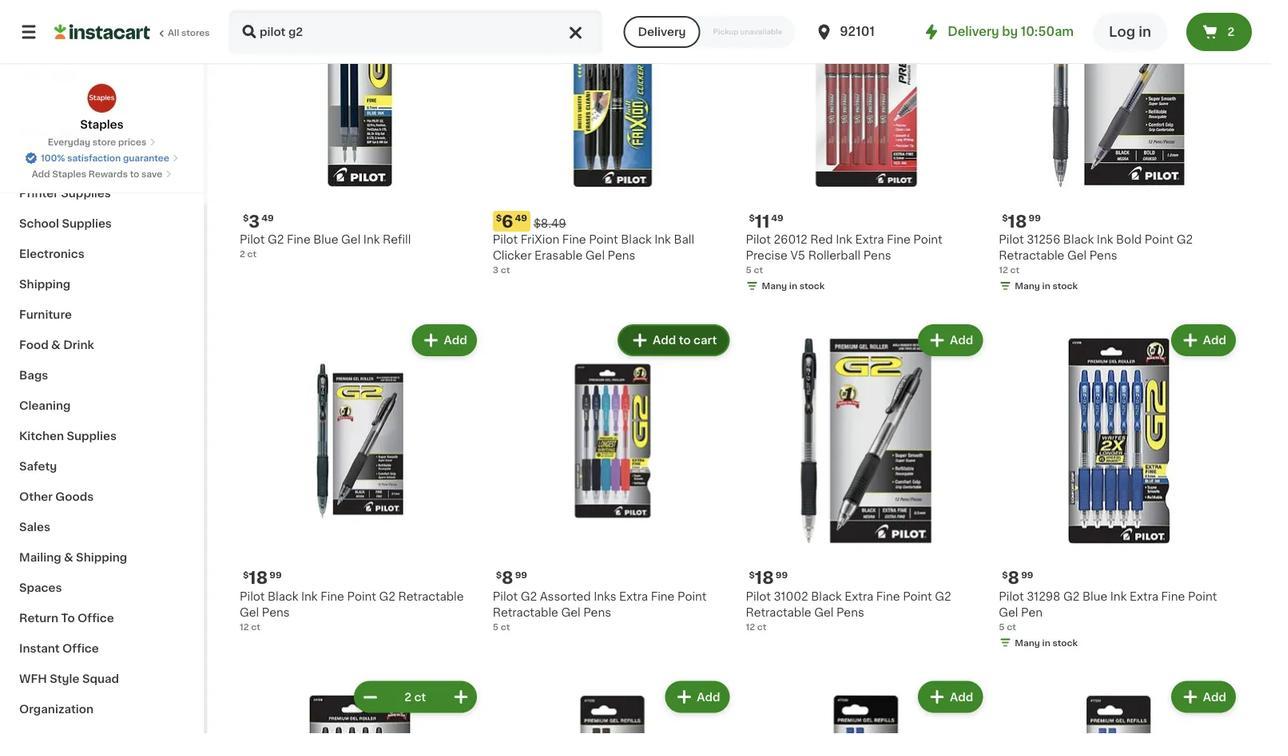 Task type: locate. For each thing, give the bounding box(es) containing it.
bold
[[1117, 234, 1142, 245]]

add inside add staples rewards to save link
[[32, 170, 50, 179]]

& right food
[[51, 340, 61, 351]]

retractable inside pilot 31002 black extra fine point g2 retractable gel pens 12 ct
[[746, 607, 812, 618]]

rollerball
[[809, 250, 861, 261]]

drink
[[63, 340, 94, 351]]

save
[[142, 170, 163, 179]]

stock down v5
[[800, 282, 825, 290]]

cleaning link
[[10, 391, 194, 421]]

1 horizontal spatial to
[[679, 335, 691, 346]]

shipping up spaces link
[[76, 552, 127, 564]]

1 horizontal spatial 12
[[746, 623, 756, 631]]

stock for 8
[[1053, 639, 1078, 647]]

stock down pilot 31256 black ink bold point g2 retractable gel pens 12 ct
[[1053, 282, 1078, 290]]

staples up printer supplies
[[52, 170, 86, 179]]

& for drink
[[51, 340, 61, 351]]

0 vertical spatial office
[[19, 127, 56, 138]]

pilot g2 assorted inks extra fine point retractable gel pens 5 ct
[[493, 591, 707, 631]]

$ inside $ 11 49
[[749, 214, 755, 222]]

goods
[[55, 492, 94, 503]]

delivery for delivery
[[638, 26, 686, 38]]

pilot inside pilot g2 fine blue gel ink refill 2 ct
[[240, 234, 265, 245]]

paper link
[[10, 148, 194, 178]]

pilot for pilot 31298 g2 blue ink extra fine point gel pen 5 ct
[[999, 591, 1024, 602]]

3 down the clicker at the left of page
[[493, 266, 499, 274]]

1 horizontal spatial blue
[[1083, 591, 1108, 602]]

49 for 3
[[262, 214, 274, 222]]

add button
[[414, 326, 475, 355], [920, 326, 982, 355], [1173, 326, 1235, 355], [667, 683, 729, 712], [920, 683, 982, 712], [1173, 683, 1235, 712]]

mailing & shipping link
[[10, 543, 194, 573]]

blue inside pilot g2 fine blue gel ink refill 2 ct
[[314, 234, 339, 245]]

delivery
[[948, 26, 1000, 38], [638, 26, 686, 38]]

stock for 18
[[1053, 282, 1078, 290]]

3 49 from the left
[[772, 214, 784, 222]]

0 horizontal spatial blue
[[314, 234, 339, 245]]

ct inside pilot 31256 black ink bold point g2 retractable gel pens 12 ct
[[1011, 266, 1020, 274]]

1 horizontal spatial 49
[[515, 214, 527, 222]]

2 for 2 ct
[[405, 692, 412, 703]]

pilot 31002 black extra fine point g2 retractable gel pens 12 ct
[[746, 591, 952, 631]]

$
[[243, 214, 249, 222], [496, 214, 502, 222], [749, 214, 755, 222], [1003, 214, 1008, 222], [243, 571, 249, 580], [496, 571, 502, 580], [749, 571, 755, 580], [1003, 571, 1008, 580]]

0 horizontal spatial delivery
[[638, 26, 686, 38]]

pilot 31256 black ink bold point g2 retractable gel pens 12 ct
[[999, 234, 1193, 274]]

92101 button
[[815, 10, 911, 54]]

many in stock
[[762, 282, 825, 290], [1015, 282, 1078, 290], [1015, 639, 1078, 647]]

$ for pilot 31256 black ink bold point g2 retractable gel pens
[[1003, 214, 1008, 222]]

0 vertical spatial to
[[130, 170, 139, 179]]

1 8 from the left
[[502, 570, 514, 587]]

99 for pilot g2 assorted inks extra fine point retractable gel pens
[[515, 571, 528, 580]]

stock for 11
[[800, 282, 825, 290]]

0 horizontal spatial 12
[[240, 623, 249, 631]]

product group
[[240, 321, 480, 633], [493, 321, 733, 633], [746, 321, 987, 633], [999, 321, 1240, 653], [240, 678, 480, 735], [493, 678, 733, 735], [746, 678, 987, 735], [999, 678, 1240, 735]]

12
[[999, 266, 1009, 274], [240, 623, 249, 631], [746, 623, 756, 631]]

supplies for kitchen supplies
[[67, 431, 117, 442]]

$ 3 49
[[243, 213, 274, 230]]

assorted
[[540, 591, 591, 602]]

blue right 31298
[[1083, 591, 1108, 602]]

ink inside pilot 31298 g2 blue ink extra fine point gel pen 5 ct
[[1111, 591, 1127, 602]]

2 horizontal spatial 2
[[1228, 26, 1235, 38]]

2 horizontal spatial 12
[[999, 266, 1009, 274]]

1 horizontal spatial 2
[[405, 692, 412, 703]]

2 horizontal spatial 5
[[999, 623, 1005, 631]]

extra inside pilot 26012 red ink extra fine point precise v5 rollerball pens 5 ct
[[856, 234, 884, 245]]

office up wfh style squad
[[62, 643, 99, 655]]

office
[[19, 127, 56, 138], [78, 613, 114, 624], [62, 643, 99, 655]]

pilot inside pilot 26012 red ink extra fine point precise v5 rollerball pens 5 ct
[[746, 234, 771, 245]]

1 horizontal spatial 8
[[1008, 570, 1020, 587]]

1 vertical spatial &
[[64, 552, 73, 564]]

pilot inside pilot 31298 g2 blue ink extra fine point gel pen 5 ct
[[999, 591, 1024, 602]]

ink inside pilot 26012 red ink extra fine point precise v5 rollerball pens 5 ct
[[836, 234, 853, 245]]

black inside pilot black ink fine point g2 retractable gel pens 12 ct
[[268, 591, 298, 602]]

retractable for g2
[[493, 607, 559, 618]]

printer
[[19, 188, 58, 199]]

2 horizontal spatial 49
[[772, 214, 784, 222]]

3 up pilot g2 fine blue gel ink refill 2 ct
[[249, 213, 260, 230]]

many down precise
[[762, 282, 787, 290]]

2 horizontal spatial $ 18 99
[[1003, 213, 1041, 230]]

0 horizontal spatial 49
[[262, 214, 274, 222]]

0 vertical spatial blue
[[314, 234, 339, 245]]

49
[[262, 214, 274, 222], [515, 214, 527, 222], [772, 214, 784, 222]]

guarantee
[[123, 154, 169, 163]]

to inside button
[[679, 335, 691, 346]]

pens
[[608, 250, 636, 261], [864, 250, 892, 261], [1090, 250, 1118, 261], [262, 607, 290, 618], [584, 607, 612, 618], [837, 607, 865, 618]]

many in stock down 31256
[[1015, 282, 1078, 290]]

in down the pen at the bottom of the page
[[1043, 639, 1051, 647]]

product group containing 2 ct
[[240, 678, 480, 735]]

many down the pen at the bottom of the page
[[1015, 639, 1041, 647]]

1 vertical spatial 3
[[493, 266, 499, 274]]

0 horizontal spatial shipping
[[19, 279, 70, 290]]

in for 11
[[790, 282, 798, 290]]

office supplies
[[19, 127, 108, 138]]

2 inside button
[[1228, 26, 1235, 38]]

12 inside pilot 31256 black ink bold point g2 retractable gel pens 12 ct
[[999, 266, 1009, 274]]

99 for pilot 31298 g2 blue ink extra fine point gel pen
[[1022, 571, 1034, 580]]

instant office
[[19, 643, 99, 655]]

ink inside pilot 31256 black ink bold point g2 retractable gel pens 12 ct
[[1097, 234, 1114, 245]]

1 horizontal spatial 5
[[746, 266, 752, 274]]

0 horizontal spatial 18
[[249, 570, 268, 587]]

0 horizontal spatial 3
[[249, 213, 260, 230]]

shipping
[[19, 279, 70, 290], [76, 552, 127, 564]]

retractable inside pilot 31256 black ink bold point g2 retractable gel pens 12 ct
[[999, 250, 1065, 261]]

many down 31256
[[1015, 282, 1041, 290]]

2 vertical spatial 2
[[405, 692, 412, 703]]

retractable for 31256
[[999, 250, 1065, 261]]

g2 inside pilot g2 fine blue gel ink refill 2 ct
[[268, 234, 284, 245]]

18 for pilot 31256 black ink bold point g2 retractable gel pens
[[1008, 213, 1028, 230]]

1 $ 8 99 from the left
[[496, 570, 528, 587]]

in for 8
[[1043, 639, 1051, 647]]

delivery inside button
[[638, 26, 686, 38]]

1 vertical spatial to
[[679, 335, 691, 346]]

0 vertical spatial 2
[[1228, 26, 1235, 38]]

12 inside pilot 31002 black extra fine point g2 retractable gel pens 12 ct
[[746, 623, 756, 631]]

many in stock for 18
[[1015, 282, 1078, 290]]

electronics link
[[10, 239, 194, 269]]

stock down 31298
[[1053, 639, 1078, 647]]

pens inside "$ 6 49 $8.49 pilot frixion fine point black ink ball clicker erasable gel pens 3 ct"
[[608, 250, 636, 261]]

& right mailing
[[64, 552, 73, 564]]

g2 inside pilot 31002 black extra fine point g2 retractable gel pens 12 ct
[[935, 591, 952, 602]]

fine inside pilot 31002 black extra fine point g2 retractable gel pens 12 ct
[[877, 591, 901, 602]]

point inside pilot 26012 red ink extra fine point precise v5 rollerball pens 5 ct
[[914, 234, 943, 245]]

to
[[130, 170, 139, 179], [679, 335, 691, 346]]

kitchen supplies link
[[10, 421, 194, 452]]

1 horizontal spatial $ 18 99
[[749, 570, 788, 587]]

100% satisfaction guarantee button
[[25, 149, 179, 165]]

mailing & shipping
[[19, 552, 127, 564]]

blue left 'refill'
[[314, 234, 339, 245]]

many
[[762, 282, 787, 290], [1015, 282, 1041, 290], [1015, 639, 1041, 647]]

1 horizontal spatial 3
[[493, 266, 499, 274]]

49 right '6'
[[515, 214, 527, 222]]

$ inside $ 3 49
[[243, 214, 249, 222]]

extra inside pilot g2 assorted inks extra fine point retractable gel pens 5 ct
[[620, 591, 648, 602]]

supplies for office supplies
[[58, 127, 108, 138]]

mailing
[[19, 552, 61, 564]]

pilot inside pilot 31002 black extra fine point g2 retractable gel pens 12 ct
[[746, 591, 771, 602]]

0 horizontal spatial to
[[130, 170, 139, 179]]

all stores link
[[54, 10, 211, 54]]

office supplies link
[[10, 118, 194, 148]]

staples link
[[80, 83, 124, 133]]

99 for pilot 31002 black extra fine point g2 retractable gel pens
[[776, 571, 788, 580]]

office right to
[[78, 613, 114, 624]]

in
[[1139, 25, 1152, 39], [790, 282, 798, 290], [1043, 282, 1051, 290], [1043, 639, 1051, 647]]

ct inside pilot black ink fine point g2 retractable gel pens 12 ct
[[251, 623, 261, 631]]

retractable inside pilot black ink fine point g2 retractable gel pens 12 ct
[[398, 591, 464, 602]]

to left 'cart'
[[679, 335, 691, 346]]

1 vertical spatial shipping
[[76, 552, 127, 564]]

many in stock for 11
[[762, 282, 825, 290]]

blue inside pilot 31298 g2 blue ink extra fine point gel pen 5 ct
[[1083, 591, 1108, 602]]

8
[[502, 570, 514, 587], [1008, 570, 1020, 587]]

delivery by 10:50am
[[948, 26, 1074, 38]]

sales
[[19, 522, 50, 533]]

12 inside pilot black ink fine point g2 retractable gel pens 12 ct
[[240, 623, 249, 631]]

1 horizontal spatial &
[[64, 552, 73, 564]]

food & drink
[[19, 340, 94, 351]]

2 49 from the left
[[515, 214, 527, 222]]

black inside pilot 31256 black ink bold point g2 retractable gel pens 12 ct
[[1064, 234, 1095, 245]]

pilot inside pilot g2 assorted inks extra fine point retractable gel pens 5 ct
[[493, 591, 518, 602]]

food & drink link
[[10, 330, 194, 361]]

in for 18
[[1043, 282, 1051, 290]]

stock
[[800, 282, 825, 290], [1053, 282, 1078, 290], [1053, 639, 1078, 647]]

2 $ 8 99 from the left
[[1003, 570, 1034, 587]]

g2 inside pilot 31256 black ink bold point g2 retractable gel pens 12 ct
[[1177, 234, 1193, 245]]

18 for pilot 31002 black extra fine point g2 retractable gel pens
[[755, 570, 774, 587]]

extra
[[856, 234, 884, 245], [620, 591, 648, 602], [845, 591, 874, 602], [1130, 591, 1159, 602]]

100%
[[41, 154, 65, 163]]

cart
[[694, 335, 717, 346]]

return to office link
[[10, 604, 194, 634]]

office up 100%
[[19, 127, 56, 138]]

0 vertical spatial &
[[51, 340, 61, 351]]

blue for ink
[[1083, 591, 1108, 602]]

$ for pilot 31298 g2 blue ink extra fine point gel pen
[[1003, 571, 1008, 580]]

pens inside pilot black ink fine point g2 retractable gel pens 12 ct
[[262, 607, 290, 618]]

black inside pilot 31002 black extra fine point g2 retractable gel pens 12 ct
[[811, 591, 842, 602]]

clicker
[[493, 250, 532, 261]]

0 horizontal spatial &
[[51, 340, 61, 351]]

12 for 31256
[[999, 266, 1009, 274]]

49 inside $ 3 49
[[262, 214, 274, 222]]

18
[[1008, 213, 1028, 230], [249, 570, 268, 587], [755, 570, 774, 587]]

1 vertical spatial blue
[[1083, 591, 1108, 602]]

0 horizontal spatial 2
[[240, 250, 245, 258]]

many in stock down the pen at the bottom of the page
[[1015, 639, 1078, 647]]

49 inside $ 11 49
[[772, 214, 784, 222]]

$ for pilot black ink fine point g2 retractable gel pens
[[243, 571, 249, 580]]

5 inside pilot 31298 g2 blue ink extra fine point gel pen 5 ct
[[999, 623, 1005, 631]]

log
[[1110, 25, 1136, 39]]

service type group
[[624, 16, 796, 48]]

1 vertical spatial 2
[[240, 250, 245, 258]]

point inside "$ 6 49 $8.49 pilot frixion fine point black ink ball clicker erasable gel pens 3 ct"
[[589, 234, 618, 245]]

fine inside pilot g2 fine blue gel ink refill 2 ct
[[287, 234, 311, 245]]

12 for 31002
[[746, 623, 756, 631]]

instacart logo image
[[54, 22, 150, 42]]

gel inside pilot 31256 black ink bold point g2 retractable gel pens 12 ct
[[1068, 250, 1087, 261]]

delivery for delivery by 10:50am
[[948, 26, 1000, 38]]

ct inside pilot 31298 g2 blue ink extra fine point gel pen 5 ct
[[1007, 623, 1017, 631]]

49 right "11"
[[772, 214, 784, 222]]

pilot inside pilot black ink fine point g2 retractable gel pens 12 ct
[[240, 591, 265, 602]]

None search field
[[229, 10, 603, 54]]

pilot inside pilot 31256 black ink bold point g2 retractable gel pens 12 ct
[[999, 234, 1024, 245]]

31002
[[774, 591, 809, 602]]

refill
[[383, 234, 411, 245]]

$ 6 49 $8.49 pilot frixion fine point black ink ball clicker erasable gel pens 3 ct
[[493, 213, 695, 274]]

2 horizontal spatial 18
[[1008, 213, 1028, 230]]

1 horizontal spatial $ 8 99
[[1003, 570, 1034, 587]]

2 8 from the left
[[1008, 570, 1020, 587]]

gel inside pilot black ink fine point g2 retractable gel pens 12 ct
[[240, 607, 259, 618]]

many in stock down v5
[[762, 282, 825, 290]]

squad
[[82, 674, 119, 685]]

1 horizontal spatial 18
[[755, 570, 774, 587]]

in down v5
[[790, 282, 798, 290]]

pilot for pilot 31256 black ink bold point g2 retractable gel pens 12 ct
[[999, 234, 1024, 245]]

staples up the everyday store prices link
[[80, 119, 124, 130]]

printer supplies link
[[10, 178, 194, 209]]

blue for gel
[[314, 234, 339, 245]]

ct
[[247, 250, 257, 258], [501, 266, 510, 274], [754, 266, 763, 274], [1011, 266, 1020, 274], [251, 623, 261, 631], [501, 623, 510, 631], [758, 623, 767, 631], [1007, 623, 1017, 631], [414, 692, 426, 703]]

gel
[[341, 234, 361, 245], [586, 250, 605, 261], [1068, 250, 1087, 261], [240, 607, 259, 618], [561, 607, 581, 618], [815, 607, 834, 618], [999, 607, 1019, 618]]

5 for pen
[[999, 623, 1005, 631]]

1 vertical spatial office
[[78, 613, 114, 624]]

retractable inside pilot g2 assorted inks extra fine point retractable gel pens 5 ct
[[493, 607, 559, 618]]

in down 31256
[[1043, 282, 1051, 290]]

1 49 from the left
[[262, 214, 274, 222]]

1 horizontal spatial delivery
[[948, 26, 1000, 38]]

safety
[[19, 461, 57, 472]]

point inside pilot 31002 black extra fine point g2 retractable gel pens 12 ct
[[903, 591, 932, 602]]

pen
[[1022, 607, 1043, 618]]

$ 18 99 for pilot black ink fine point g2 retractable gel pens
[[243, 570, 282, 587]]

26012
[[774, 234, 808, 245]]

delivery by 10:50am link
[[923, 22, 1074, 42]]

pilot inside "$ 6 49 $8.49 pilot frixion fine point black ink ball clicker erasable gel pens 3 ct"
[[493, 234, 518, 245]]

0 horizontal spatial $ 18 99
[[243, 570, 282, 587]]

2 inside pilot g2 fine blue gel ink refill 2 ct
[[240, 250, 245, 258]]

black
[[621, 234, 652, 245], [1064, 234, 1095, 245], [268, 591, 298, 602], [811, 591, 842, 602]]

school supplies link
[[10, 209, 194, 239]]

49 up pilot g2 fine blue gel ink refill 2 ct
[[262, 214, 274, 222]]

0 horizontal spatial 8
[[502, 570, 514, 587]]

shipping up furniture
[[19, 279, 70, 290]]

kitchen supplies
[[19, 431, 117, 442]]

0 horizontal spatial $ 8 99
[[496, 570, 528, 587]]

5 inside pilot g2 assorted inks extra fine point retractable gel pens 5 ct
[[493, 623, 499, 631]]

to left save
[[130, 170, 139, 179]]

fine inside pilot 26012 red ink extra fine point precise v5 rollerball pens 5 ct
[[887, 234, 911, 245]]

in right log
[[1139, 25, 1152, 39]]

49 inside "$ 6 49 $8.49 pilot frixion fine point black ink ball clicker erasable gel pens 3 ct"
[[515, 214, 527, 222]]

0 horizontal spatial 5
[[493, 623, 499, 631]]

point
[[589, 234, 618, 245], [914, 234, 943, 245], [1145, 234, 1174, 245], [347, 591, 376, 602], [678, 591, 707, 602], [903, 591, 932, 602], [1189, 591, 1218, 602]]

$ 8 99 for pilot g2 assorted inks extra fine point retractable gel pens
[[496, 570, 528, 587]]



Task type: describe. For each thing, give the bounding box(es) containing it.
pilot for pilot 26012 red ink extra fine point precise v5 rollerball pens 5 ct
[[746, 234, 771, 245]]

100% satisfaction guarantee
[[41, 154, 169, 163]]

log in button
[[1094, 13, 1168, 51]]

pilot for pilot black ink fine point g2 retractable gel pens 12 ct
[[240, 591, 265, 602]]

ct inside "$ 6 49 $8.49 pilot frixion fine point black ink ball clicker erasable gel pens 3 ct"
[[501, 266, 510, 274]]

pens inside pilot 31002 black extra fine point g2 retractable gel pens 12 ct
[[837, 607, 865, 618]]

organization
[[19, 704, 94, 715]]

furniture
[[19, 309, 72, 321]]

staples logo image
[[87, 83, 117, 114]]

wfh style squad link
[[10, 664, 194, 695]]

extra inside pilot 31002 black extra fine point g2 retractable gel pens 12 ct
[[845, 591, 874, 602]]

gel inside pilot g2 fine blue gel ink refill 2 ct
[[341, 234, 361, 245]]

return
[[19, 613, 58, 624]]

return to office
[[19, 613, 114, 624]]

many for 11
[[762, 282, 787, 290]]

& for shipping
[[64, 552, 73, 564]]

99 for pilot 31256 black ink bold point g2 retractable gel pens
[[1029, 214, 1041, 222]]

extra inside pilot 31298 g2 blue ink extra fine point gel pen 5 ct
[[1130, 591, 1159, 602]]

all
[[168, 28, 179, 37]]

shipping link
[[10, 269, 194, 300]]

other goods
[[19, 492, 94, 503]]

other
[[19, 492, 53, 503]]

g2 inside pilot 31298 g2 blue ink extra fine point gel pen 5 ct
[[1064, 591, 1080, 602]]

pilot black ink fine point g2 retractable gel pens 12 ct
[[240, 591, 464, 631]]

electronics
[[19, 249, 84, 260]]

everyday
[[48, 138, 90, 147]]

school
[[19, 218, 59, 229]]

ink inside pilot black ink fine point g2 retractable gel pens 12 ct
[[301, 591, 318, 602]]

$ for pilot g2 assorted inks extra fine point retractable gel pens
[[496, 571, 502, 580]]

v5
[[791, 250, 806, 261]]

5 for pens
[[493, 623, 499, 631]]

ct inside pilot g2 assorted inks extra fine point retractable gel pens 5 ct
[[501, 623, 510, 631]]

point inside pilot 31298 g2 blue ink extra fine point gel pen 5 ct
[[1189, 591, 1218, 602]]

$ for pilot g2 fine blue gel ink refill
[[243, 214, 249, 222]]

spaces link
[[10, 573, 194, 604]]

gel inside pilot 31002 black extra fine point g2 retractable gel pens 12 ct
[[815, 607, 834, 618]]

fine inside pilot 31298 g2 blue ink extra fine point gel pen 5 ct
[[1162, 591, 1186, 602]]

erasable
[[535, 250, 583, 261]]

store
[[93, 138, 116, 147]]

delivery button
[[624, 16, 701, 48]]

ink inside pilot g2 fine blue gel ink refill 2 ct
[[364, 234, 380, 245]]

rewards
[[88, 170, 128, 179]]

in inside button
[[1139, 25, 1152, 39]]

kitchen
[[19, 431, 64, 442]]

ct inside pilot 26012 red ink extra fine point precise v5 rollerball pens 5 ct
[[754, 266, 763, 274]]

gel inside "$ 6 49 $8.49 pilot frixion fine point black ink ball clicker erasable gel pens 3 ct"
[[586, 250, 605, 261]]

$ 18 99 for pilot 31256 black ink bold point g2 retractable gel pens
[[1003, 213, 1041, 230]]

red
[[811, 234, 833, 245]]

school supplies
[[19, 218, 112, 229]]

black inside "$ 6 49 $8.49 pilot frixion fine point black ink ball clicker erasable gel pens 3 ct"
[[621, 234, 652, 245]]

0 vertical spatial shipping
[[19, 279, 70, 290]]

increment quantity of pilot g2 black ink ultra fine point gel pens image
[[451, 688, 471, 707]]

1 horizontal spatial shipping
[[76, 552, 127, 564]]

$ 18 99 for pilot 31002 black extra fine point g2 retractable gel pens
[[749, 570, 788, 587]]

$ for pilot 26012 red ink extra fine point precise v5 rollerball pens
[[749, 214, 755, 222]]

ct inside pilot g2 fine blue gel ink refill 2 ct
[[247, 250, 257, 258]]

precise
[[746, 250, 788, 261]]

0 vertical spatial staples
[[80, 119, 124, 130]]

1 vertical spatial staples
[[52, 170, 86, 179]]

8 for pilot 31298 g2 blue ink extra fine point gel pen
[[1008, 570, 1020, 587]]

sales link
[[10, 512, 194, 543]]

pens inside pilot 31256 black ink bold point g2 retractable gel pens 12 ct
[[1090, 250, 1118, 261]]

point inside pilot black ink fine point g2 retractable gel pens 12 ct
[[347, 591, 376, 602]]

safety link
[[10, 452, 194, 482]]

pilot g2 fine blue gel ink refill 2 ct
[[240, 234, 411, 258]]

fine inside pilot black ink fine point g2 retractable gel pens 12 ct
[[321, 591, 344, 602]]

gel inside pilot g2 assorted inks extra fine point retractable gel pens 5 ct
[[561, 607, 581, 618]]

food
[[19, 340, 48, 351]]

other goods link
[[10, 482, 194, 512]]

g2 inside pilot black ink fine point g2 retractable gel pens 12 ct
[[379, 591, 396, 602]]

3 inside "$ 6 49 $8.49 pilot frixion fine point black ink ball clicker erasable gel pens 3 ct"
[[493, 266, 499, 274]]

add inside add to cart button
[[653, 335, 676, 346]]

add to cart
[[653, 335, 717, 346]]

49 for 6
[[515, 214, 527, 222]]

$8.49
[[534, 218, 567, 229]]

gel inside pilot 31298 g2 blue ink extra fine point gel pen 5 ct
[[999, 607, 1019, 618]]

pilot for pilot g2 fine blue gel ink refill 2 ct
[[240, 234, 265, 245]]

ct inside pilot 31002 black extra fine point g2 retractable gel pens 12 ct
[[758, 623, 767, 631]]

pilot 31298 g2 blue ink extra fine point gel pen 5 ct
[[999, 591, 1218, 631]]

$ inside "$ 6 49 $8.49 pilot frixion fine point black ink ball clicker erasable gel pens 3 ct"
[[496, 214, 502, 222]]

Search field
[[230, 11, 601, 53]]

pilot 26012 red ink extra fine point precise v5 rollerball pens 5 ct
[[746, 234, 943, 274]]

everyday store prices link
[[48, 136, 156, 149]]

lists
[[45, 70, 72, 82]]

organization link
[[10, 695, 194, 725]]

bags
[[19, 370, 48, 381]]

2 button
[[1187, 13, 1253, 51]]

92101
[[840, 26, 875, 38]]

11
[[755, 213, 770, 230]]

many for 18
[[1015, 282, 1041, 290]]

5 inside pilot 26012 red ink extra fine point precise v5 rollerball pens 5 ct
[[746, 266, 752, 274]]

frixion
[[521, 234, 560, 245]]

spaces
[[19, 583, 62, 594]]

instant office link
[[10, 634, 194, 664]]

to
[[61, 613, 75, 624]]

2 for 2
[[1228, 26, 1235, 38]]

paper
[[19, 157, 53, 169]]

2 vertical spatial office
[[62, 643, 99, 655]]

supplies for printer supplies
[[61, 188, 111, 199]]

fine inside "$ 6 49 $8.49 pilot frixion fine point black ink ball clicker erasable gel pens 3 ct"
[[563, 234, 586, 245]]

style
[[50, 674, 80, 685]]

supplies for school supplies
[[62, 218, 112, 229]]

retractable for 31002
[[746, 607, 812, 618]]

inks
[[594, 591, 617, 602]]

pens inside pilot g2 assorted inks extra fine point retractable gel pens 5 ct
[[584, 607, 612, 618]]

$ for pilot 31002 black extra fine point g2 retractable gel pens
[[749, 571, 755, 580]]

add staples rewards to save link
[[32, 168, 172, 181]]

instant
[[19, 643, 60, 655]]

prices
[[118, 138, 147, 147]]

pilot for pilot 31002 black extra fine point g2 retractable gel pens 12 ct
[[746, 591, 771, 602]]

31298
[[1027, 591, 1061, 602]]

all stores
[[168, 28, 210, 37]]

8 for pilot g2 assorted inks extra fine point retractable gel pens
[[502, 570, 514, 587]]

point inside pilot 31256 black ink bold point g2 retractable gel pens 12 ct
[[1145, 234, 1174, 245]]

31256
[[1027, 234, 1061, 245]]

g2 inside pilot g2 assorted inks extra fine point retractable gel pens 5 ct
[[521, 591, 537, 602]]

by
[[1003, 26, 1018, 38]]

fine inside pilot g2 assorted inks extra fine point retractable gel pens 5 ct
[[651, 591, 675, 602]]

wfh
[[19, 674, 47, 685]]

$ 8 99 for pilot 31298 g2 blue ink extra fine point gel pen
[[1003, 570, 1034, 587]]

$6.49 original price: $8.49 element
[[493, 211, 733, 232]]

decrement quantity of pilot g2 black ink ultra fine point gel pens image
[[360, 688, 379, 707]]

ink inside "$ 6 49 $8.49 pilot frixion fine point black ink ball clicker erasable gel pens 3 ct"
[[655, 234, 671, 245]]

99 for pilot black ink fine point g2 retractable gel pens
[[270, 571, 282, 580]]

ball
[[674, 234, 695, 245]]

point inside pilot g2 assorted inks extra fine point retractable gel pens 5 ct
[[678, 591, 707, 602]]

49 for 11
[[772, 214, 784, 222]]

printer supplies
[[19, 188, 111, 199]]

6
[[502, 213, 514, 230]]

cleaning
[[19, 400, 71, 412]]

add to cart button
[[620, 326, 729, 355]]

2 ct
[[405, 692, 426, 703]]

wfh style squad
[[19, 674, 119, 685]]

furniture link
[[10, 300, 194, 330]]

10:50am
[[1021, 26, 1074, 38]]

0 vertical spatial 3
[[249, 213, 260, 230]]

$ 11 49
[[749, 213, 784, 230]]

bags link
[[10, 361, 194, 391]]

everyday store prices
[[48, 138, 147, 147]]

satisfaction
[[67, 154, 121, 163]]

lists link
[[10, 60, 194, 92]]

many for 8
[[1015, 639, 1041, 647]]

many in stock for 8
[[1015, 639, 1078, 647]]

pilot for pilot g2 assorted inks extra fine point retractable gel pens 5 ct
[[493, 591, 518, 602]]

pens inside pilot 26012 red ink extra fine point precise v5 rollerball pens 5 ct
[[864, 250, 892, 261]]

18 for pilot black ink fine point g2 retractable gel pens
[[249, 570, 268, 587]]



Task type: vqa. For each thing, say whether or not it's contained in the screenshot.


